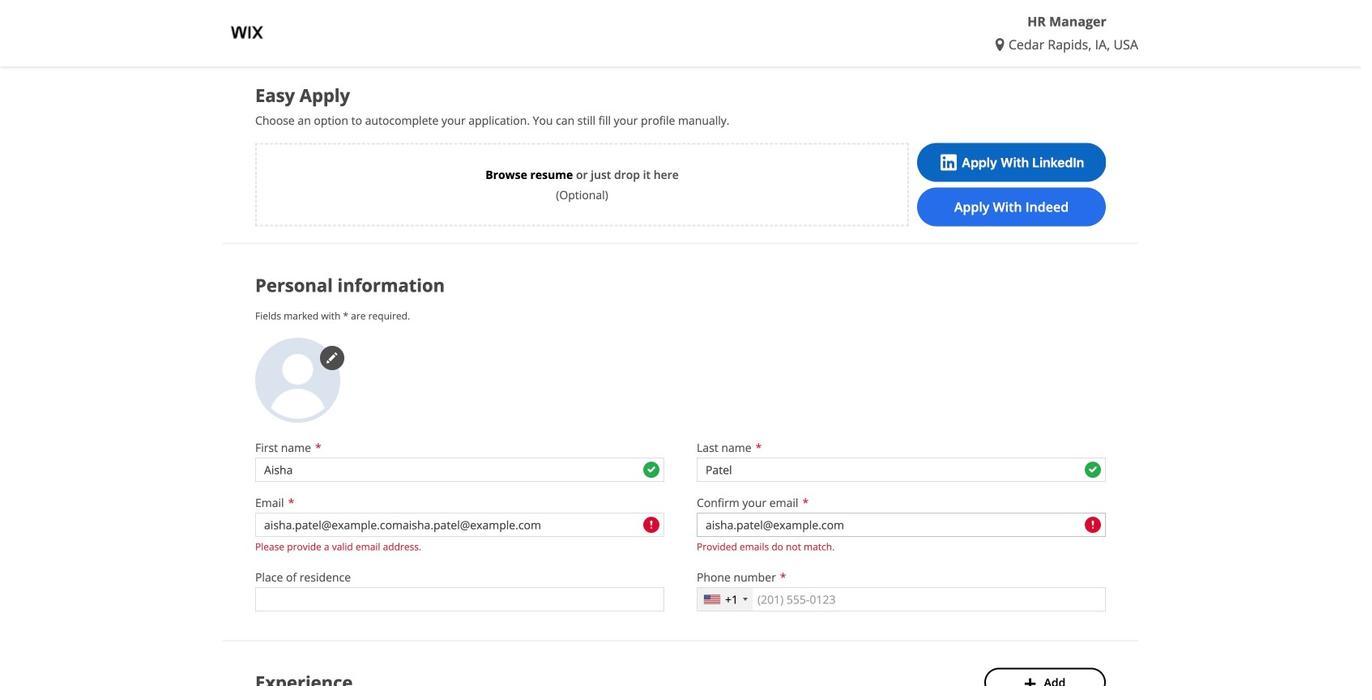Task type: vqa. For each thing, say whether or not it's contained in the screenshot.
Location image
yes



Task type: describe. For each thing, give the bounding box(es) containing it.
location image
[[996, 38, 1009, 51]]

wix logo image
[[223, 8, 271, 57]]



